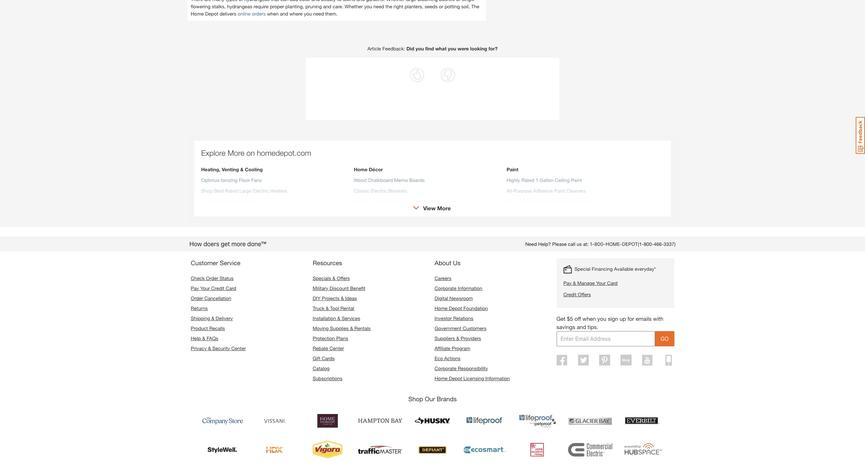 Task type: describe. For each thing, give the bounding box(es) containing it.
when inside get $5 off when you sign up for emails with savings and tips.
[[583, 315, 596, 322]]

pay for pay your credit card
[[191, 285, 199, 291]]

home depot licensing information
[[435, 376, 510, 381]]

rental
[[341, 305, 355, 311]]

photography
[[436, 209, 464, 215]]

beauty
[[321, 0, 336, 2]]

moving supplies & rentals link
[[313, 325, 371, 331]]

investor
[[435, 315, 452, 321]]

& up military discount benefit
[[333, 275, 336, 281]]

military discount benefit
[[313, 285, 366, 291]]

suppliers
[[435, 336, 455, 341]]

defiant image
[[411, 441, 455, 460]]

1 vertical spatial credit
[[564, 292, 577, 297]]

vissani image
[[253, 412, 297, 431]]

off
[[575, 315, 582, 322]]

home depot licensing information link
[[435, 376, 510, 381]]

shop for shop best rated large electric heaters
[[201, 188, 213, 194]]

& left ideas
[[341, 295, 344, 301]]

you inside get $5 off when you sign up for emails with savings and tips.
[[598, 315, 607, 322]]

card inside "pay & manage your card" link
[[608, 280, 618, 286]]

suppliers & providers
[[435, 336, 482, 341]]

brands
[[437, 395, 457, 403]]

homedepot.com
[[257, 149, 312, 157]]

home depot on pinterest image
[[600, 355, 611, 366]]

and down proper
[[280, 11, 288, 16]]

0 vertical spatial credit
[[212, 285, 225, 291]]

heaters
[[271, 188, 287, 194]]

1 800- from the left
[[595, 241, 606, 247]]

them.
[[326, 11, 338, 16]]

ecobee wink thermostats link
[[201, 199, 258, 205]]

1 electric from the left
[[253, 188, 269, 194]]

inserts
[[449, 199, 463, 205]]

cooling
[[245, 166, 263, 172]]

foundation
[[464, 305, 488, 311]]

cancellation
[[205, 295, 231, 301]]

specials
[[313, 275, 331, 281]]

comforters
[[405, 199, 429, 205]]

pay your credit card link
[[191, 285, 236, 291]]

you right did
[[416, 45, 424, 51]]

military discount benefit link
[[313, 285, 366, 291]]

1 vertical spatial hydrangeas
[[227, 3, 253, 9]]

shop brick roofing construction adhesive link
[[507, 199, 600, 205]]

diy projects & ideas
[[313, 295, 357, 301]]

investor relations link
[[435, 315, 474, 321]]

supplies
[[330, 325, 349, 331]]

subscriptions
[[313, 376, 343, 381]]

go
[[661, 336, 669, 342]]

optimus ionizing floor fans
[[201, 177, 262, 183]]

on
[[247, 149, 255, 157]]

home inside there are many types of hydrangeas that can add color and beauty to lawns and gardens. whether large blooming bushes or single flowering stalks, hydrangeas require proper planting, pruning and care. whether you need the right planters, seeds or potting soil, the home depot delivers
[[191, 11, 204, 16]]

projects
[[322, 295, 340, 301]]

for
[[628, 315, 635, 322]]

planting,
[[286, 3, 304, 9]]

wood chalkboard memo boards link
[[354, 177, 425, 183]]

benefit
[[350, 285, 366, 291]]

responsibility
[[458, 366, 488, 371]]

1 vertical spatial need
[[313, 11, 324, 16]]

subscriptions link
[[313, 376, 343, 381]]

highly rated 1 gallon ceiling paint link
[[507, 177, 583, 183]]

government customers link
[[435, 325, 487, 331]]

glacier bay image
[[568, 412, 613, 431]]

commercial electric image
[[568, 441, 613, 460]]

investor relations
[[435, 315, 474, 321]]

everbilt image
[[621, 412, 665, 431]]

affiliate program
[[435, 346, 471, 351]]

1 vertical spatial large
[[367, 209, 379, 215]]

you left were
[[448, 45, 457, 51]]

& down government customers
[[457, 336, 460, 341]]

require
[[254, 3, 269, 9]]

more link image
[[413, 206, 420, 210]]

color
[[300, 0, 311, 2]]

0 vertical spatial paint
[[507, 166, 519, 172]]

hdx image
[[253, 441, 297, 460]]

rentals
[[355, 325, 371, 331]]

explore
[[201, 149, 226, 157]]

tool
[[330, 305, 339, 311]]

1
[[536, 177, 539, 183]]

service
[[220, 259, 241, 267]]

landscape
[[403, 209, 427, 215]]

highly
[[507, 177, 521, 183]]

recalls
[[209, 325, 225, 331]]

vigoro image
[[306, 441, 350, 460]]

check
[[191, 275, 205, 281]]

home depot on facebook image
[[557, 355, 568, 366]]

fans
[[251, 177, 262, 183]]

depot for home depot licensing information
[[449, 376, 463, 381]]

privacy & security center link
[[191, 346, 246, 351]]

chalkboard
[[368, 177, 393, 183]]

roofing
[[532, 199, 549, 205]]

best for king
[[365, 199, 375, 205]]

Enter Email Address text field
[[557, 331, 656, 347]]

0 vertical spatial adhesive
[[534, 188, 553, 194]]

are
[[205, 0, 211, 2]]

credit offers
[[564, 292, 591, 297]]

more for view
[[438, 205, 451, 211]]

corporate for corporate responsibility
[[435, 366, 457, 371]]

466-
[[654, 241, 664, 247]]

corporate responsibility link
[[435, 366, 488, 371]]

offers inside "credit offers" link
[[578, 292, 591, 297]]

2 center from the left
[[330, 346, 344, 351]]

floor
[[239, 177, 250, 183]]

home depot blog image
[[621, 355, 632, 366]]

& down services
[[350, 325, 353, 331]]

call
[[569, 241, 576, 247]]

lifeproof flooring image
[[463, 412, 508, 431]]

king
[[354, 199, 364, 205]]

0 horizontal spatial when
[[267, 11, 279, 16]]

shop for shop brick roofing construction adhesive
[[507, 199, 519, 205]]

shop large (40-60 in.) landscape art photography
[[354, 209, 464, 215]]

hubspace smart home image
[[621, 441, 665, 460]]

0 vertical spatial hydrangeas
[[245, 0, 270, 2]]

& down faqs
[[208, 346, 211, 351]]

and right the lawns
[[357, 0, 365, 2]]

financing
[[592, 266, 613, 272]]

manage
[[578, 280, 595, 286]]

0 vertical spatial offers
[[337, 275, 350, 281]]

large
[[406, 0, 417, 2]]

1 horizontal spatial your
[[597, 280, 606, 286]]

discount
[[330, 285, 349, 291]]

0 vertical spatial large
[[240, 188, 252, 194]]

ionizing
[[221, 177, 238, 183]]

depot for home depot foundation
[[449, 305, 463, 311]]

0 horizontal spatial card
[[226, 285, 236, 291]]

& up floor
[[241, 166, 244, 172]]

eco
[[435, 356, 443, 361]]

gift
[[313, 356, 321, 361]]

gallon
[[540, 177, 554, 183]]

and down beauty
[[323, 3, 332, 9]]

home for home décor
[[354, 166, 368, 172]]

the
[[472, 3, 480, 9]]

60
[[389, 209, 394, 215]]

newsroom
[[450, 295, 473, 301]]



Task type: vqa. For each thing, say whether or not it's contained in the screenshot.
Next slide icon
no



Task type: locate. For each thing, give the bounding box(es) containing it.
1 horizontal spatial whether
[[387, 0, 405, 2]]

offers up discount
[[337, 275, 350, 281]]

information up newsroom
[[458, 285, 483, 291]]

pay & manage your card
[[564, 280, 618, 286]]

home down the digital at the right of the page
[[435, 305, 448, 311]]

hydrangeas
[[245, 0, 270, 2], [227, 3, 253, 9]]

(40-
[[381, 209, 389, 215]]

0 horizontal spatial center
[[232, 346, 246, 351]]

whether
[[387, 0, 405, 2], [345, 3, 363, 9]]

memo
[[395, 177, 408, 183]]

0 vertical spatial information
[[458, 285, 483, 291]]

0 horizontal spatial more
[[228, 149, 245, 157]]

ecosmart image
[[463, 441, 508, 460]]

shop for shop large (40-60 in.) landscape art photography
[[354, 209, 366, 215]]

hydrangeas up require
[[245, 0, 270, 2]]

how
[[190, 240, 202, 248]]

2 horizontal spatial rated
[[522, 177, 535, 183]]

0 horizontal spatial information
[[458, 285, 483, 291]]

home depot mobile apps image
[[666, 355, 673, 366]]

home depot on youtube image
[[643, 355, 653, 366]]

1 horizontal spatial paint
[[555, 188, 566, 194]]

orders
[[252, 11, 266, 16]]

0 vertical spatial or
[[457, 0, 461, 2]]

need down pruning
[[313, 11, 324, 16]]

customer
[[191, 259, 218, 267]]

home-
[[606, 241, 623, 247]]

800- right the at: at the bottom
[[595, 241, 606, 247]]

program
[[452, 346, 471, 351]]

1 vertical spatial more
[[438, 205, 451, 211]]

ideas
[[346, 295, 357, 301]]

and up pruning
[[312, 0, 320, 2]]

rebate center link
[[313, 346, 344, 351]]

1 horizontal spatial 800-
[[644, 241, 654, 247]]

when down proper
[[267, 11, 279, 16]]

cleaners
[[567, 188, 586, 194]]

rated up the (40-
[[377, 199, 389, 205]]

you down pruning
[[304, 11, 312, 16]]

need
[[374, 3, 385, 9], [313, 11, 324, 16]]

1 horizontal spatial when
[[583, 315, 596, 322]]

what
[[436, 45, 447, 51]]

shop for shop our brands
[[409, 395, 424, 403]]

boards
[[410, 177, 425, 183]]

rated down optimus ionizing floor fans link
[[225, 188, 238, 194]]

décor
[[369, 166, 383, 172]]

1 horizontal spatial information
[[486, 376, 510, 381]]

protection
[[313, 336, 335, 341]]

you inside there are many types of hydrangeas that can add color and beauty to lawns and gardens. whether large blooming bushes or single flowering stalks, hydrangeas require proper planting, pruning and care. whether you need the right planters, seeds or potting soil, the home depot delivers
[[365, 3, 372, 9]]

order up returns link
[[191, 295, 203, 301]]

home up the 'wood'
[[354, 166, 368, 172]]

1 horizontal spatial offers
[[578, 292, 591, 297]]

classic electric blankets link
[[354, 188, 407, 194]]

large left the (40-
[[367, 209, 379, 215]]

1 horizontal spatial center
[[330, 346, 344, 351]]

need inside there are many types of hydrangeas that can add color and beauty to lawns and gardens. whether large blooming bushes or single flowering stalks, hydrangeas require proper planting, pruning and care. whether you need the right planters, seeds or potting soil, the home depot delivers
[[374, 3, 385, 9]]

center down plans
[[330, 346, 344, 351]]

order cancellation
[[191, 295, 231, 301]]

adhesive
[[534, 188, 553, 194], [580, 199, 600, 205]]

1 vertical spatial paint
[[572, 177, 583, 183]]

1 horizontal spatial pay
[[564, 280, 572, 286]]

more down duvet
[[438, 205, 451, 211]]

rebate
[[313, 346, 329, 351]]

your up the order cancellation
[[200, 285, 210, 291]]

with
[[654, 315, 664, 322]]

pay inside "pay & manage your card" link
[[564, 280, 572, 286]]

thermostats
[[231, 199, 258, 205]]

0 vertical spatial whether
[[387, 0, 405, 2]]

our
[[425, 395, 436, 403]]

1 vertical spatial whether
[[345, 3, 363, 9]]

1 vertical spatial adhesive
[[580, 199, 600, 205]]

800- right the depot
[[644, 241, 654, 247]]

single
[[462, 0, 475, 2]]

trafficmaster image
[[358, 441, 403, 460]]

customers
[[463, 325, 487, 331]]

1 horizontal spatial order
[[206, 275, 219, 281]]

for?
[[489, 45, 498, 51]]

1 vertical spatial order
[[191, 295, 203, 301]]

stylewell image
[[201, 441, 245, 460]]

shipping & delivery link
[[191, 315, 233, 321]]

(1-
[[639, 241, 644, 247]]

find
[[426, 45, 434, 51]]

& up view
[[430, 199, 433, 205]]

0 horizontal spatial paint
[[507, 166, 519, 172]]

1 horizontal spatial need
[[374, 3, 385, 9]]

electric down fans
[[253, 188, 269, 194]]

paint up cleaners
[[572, 177, 583, 183]]

large down floor
[[240, 188, 252, 194]]

optimus ionizing floor fans link
[[201, 177, 262, 183]]

1 vertical spatial information
[[486, 376, 510, 381]]

best right king
[[365, 199, 375, 205]]

adhesive down highly rated 1 gallon ceiling paint
[[534, 188, 553, 194]]

corporate responsibility
[[435, 366, 488, 371]]

0 horizontal spatial order
[[191, 295, 203, 301]]

or up potting
[[457, 0, 461, 2]]

shop
[[201, 188, 213, 194], [507, 199, 519, 205], [354, 209, 366, 215], [409, 395, 424, 403]]

home depot on twitter image
[[579, 355, 589, 366]]

shop up ecobee on the left top of page
[[201, 188, 213, 194]]

online orders link
[[238, 11, 266, 16]]

eco actions link
[[435, 356, 461, 361]]

you left sign
[[598, 315, 607, 322]]

delivery
[[216, 315, 233, 321]]

1 horizontal spatial electric
[[371, 188, 387, 194]]

0 horizontal spatial credit
[[212, 285, 225, 291]]

depot down "corporate responsibility" in the right of the page
[[449, 376, 463, 381]]

gift cards link
[[313, 356, 335, 361]]

truck
[[313, 305, 325, 311]]

0 vertical spatial corporate
[[435, 285, 457, 291]]

rated for king best rated down comforters & duvet inserts
[[377, 199, 389, 205]]

get
[[557, 315, 566, 322]]

home accents holiday image
[[516, 441, 560, 460]]

suppliers & providers link
[[435, 336, 482, 341]]

that
[[271, 0, 279, 2]]

2 800- from the left
[[644, 241, 654, 247]]

information right licensing
[[486, 376, 510, 381]]

home decorators collection image
[[306, 412, 350, 431]]

1 horizontal spatial adhesive
[[580, 199, 600, 205]]

tips.
[[588, 324, 599, 330]]

or down bushes
[[439, 3, 444, 9]]

1 horizontal spatial or
[[457, 0, 461, 2]]

2 corporate from the top
[[435, 366, 457, 371]]

diy projects & ideas link
[[313, 295, 357, 301]]

home down eco
[[435, 376, 448, 381]]

depot down stalks,
[[205, 11, 219, 16]]

husky image
[[411, 412, 455, 431]]

0 horizontal spatial rated
[[225, 188, 238, 194]]

0 horizontal spatial offers
[[337, 275, 350, 281]]

product
[[191, 325, 208, 331]]

1 vertical spatial when
[[583, 315, 596, 322]]

0 vertical spatial order
[[206, 275, 219, 281]]

1 vertical spatial offers
[[578, 292, 591, 297]]

the company store image
[[201, 412, 245, 431]]

lifeproof with petproof technology carpet image
[[516, 412, 560, 431]]

shop down king
[[354, 209, 366, 215]]

shop down all-
[[507, 199, 519, 205]]

card up "credit offers" link
[[608, 280, 618, 286]]

2 vertical spatial depot
[[449, 376, 463, 381]]

and down off
[[577, 324, 587, 330]]

pay down 'check'
[[191, 285, 199, 291]]

paint up highly
[[507, 166, 519, 172]]

& right help
[[202, 336, 205, 341]]

0 vertical spatial rated
[[522, 177, 535, 183]]

of
[[239, 0, 243, 2]]

classic
[[354, 188, 370, 194]]

whether up right
[[387, 0, 405, 2]]

2 horizontal spatial paint
[[572, 177, 583, 183]]

1 corporate from the top
[[435, 285, 457, 291]]

depot up investor relations link
[[449, 305, 463, 311]]

rated for shop best rated large electric heaters
[[225, 188, 238, 194]]

best for shop
[[214, 188, 224, 194]]

were
[[458, 45, 469, 51]]

shop brick roofing construction adhesive
[[507, 199, 600, 205]]

blankets
[[389, 188, 407, 194]]

seeds
[[425, 3, 438, 9]]

1 center from the left
[[232, 346, 246, 351]]

whether down the lawns
[[345, 3, 363, 9]]

order up pay your credit card
[[206, 275, 219, 281]]

offers down manage
[[578, 292, 591, 297]]

bushes
[[440, 0, 455, 2]]

you down gardens.
[[365, 3, 372, 9]]

& up supplies
[[338, 315, 341, 321]]

pay up credit offers
[[564, 280, 572, 286]]

2 vertical spatial paint
[[555, 188, 566, 194]]

1 horizontal spatial card
[[608, 280, 618, 286]]

brick
[[520, 199, 531, 205]]

information
[[458, 285, 483, 291], [486, 376, 510, 381]]

& left tool
[[326, 305, 329, 311]]

us
[[453, 259, 461, 267]]

card down status on the bottom left of page
[[226, 285, 236, 291]]

heating,
[[201, 166, 221, 172]]

corporate for corporate information
[[435, 285, 457, 291]]

0 vertical spatial depot
[[205, 11, 219, 16]]

gift cards
[[313, 356, 335, 361]]

more for explore
[[228, 149, 245, 157]]

soil,
[[462, 3, 470, 9]]

careers link
[[435, 275, 452, 281]]

0 horizontal spatial adhesive
[[534, 188, 553, 194]]

in.)
[[396, 209, 402, 215]]

1 vertical spatial best
[[365, 199, 375, 205]]

pay for pay & manage your card
[[564, 280, 572, 286]]

0 horizontal spatial 800-
[[595, 241, 606, 247]]

0 horizontal spatial need
[[313, 11, 324, 16]]

credit up "cancellation"
[[212, 285, 225, 291]]

0 horizontal spatial your
[[200, 285, 210, 291]]

0 vertical spatial more
[[228, 149, 245, 157]]

0 horizontal spatial or
[[439, 3, 444, 9]]

types
[[226, 0, 238, 2]]

home for home depot licensing information
[[435, 376, 448, 381]]

1 horizontal spatial credit
[[564, 292, 577, 297]]

more left on
[[228, 149, 245, 157]]

ecobee wink thermostats
[[201, 199, 258, 205]]

2 electric from the left
[[371, 188, 387, 194]]

credit down the pay & manage your card
[[564, 292, 577, 297]]

there
[[191, 0, 203, 2]]

about us
[[435, 259, 461, 267]]

& up recalls
[[212, 315, 215, 321]]

military
[[313, 285, 329, 291]]

0 vertical spatial best
[[214, 188, 224, 194]]

0 vertical spatial need
[[374, 3, 385, 9]]

1 vertical spatial depot
[[449, 305, 463, 311]]

pruning
[[306, 3, 322, 9]]

shipping & delivery
[[191, 315, 233, 321]]

need down gardens.
[[374, 3, 385, 9]]

blooming
[[418, 0, 438, 2]]

security
[[213, 346, 230, 351]]

customer service
[[191, 259, 241, 267]]

actions
[[445, 356, 461, 361]]

0 horizontal spatial large
[[240, 188, 252, 194]]

where
[[290, 11, 303, 16]]

corporate down the 'eco actions'
[[435, 366, 457, 371]]

0 horizontal spatial electric
[[253, 188, 269, 194]]

shop best rated large electric heaters link
[[201, 188, 287, 194]]

hydrangeas down of
[[227, 3, 253, 9]]

and inside get $5 off when you sign up for emails with savings and tips.
[[577, 324, 587, 330]]

1 vertical spatial rated
[[225, 188, 238, 194]]

affiliate
[[435, 346, 451, 351]]

0 horizontal spatial pay
[[191, 285, 199, 291]]

electric down chalkboard
[[371, 188, 387, 194]]

1 horizontal spatial rated
[[377, 199, 389, 205]]

ceiling
[[555, 177, 570, 183]]

purpose
[[514, 188, 532, 194]]

1 horizontal spatial large
[[367, 209, 379, 215]]

0 horizontal spatial whether
[[345, 3, 363, 9]]

& left manage
[[573, 280, 577, 286]]

1 horizontal spatial best
[[365, 199, 375, 205]]

home depot foundation
[[435, 305, 488, 311]]

shop left our
[[409, 395, 424, 403]]

hampton bay image
[[358, 412, 403, 431]]

center right security on the left
[[232, 346, 246, 351]]

product recalls link
[[191, 325, 225, 331]]

corporate down careers link
[[435, 285, 457, 291]]

when up "tips."
[[583, 315, 596, 322]]

shop best rated large electric heaters
[[201, 188, 287, 194]]

best up wink
[[214, 188, 224, 194]]

1 horizontal spatial more
[[438, 205, 451, 211]]

relations
[[454, 315, 474, 321]]

1 vertical spatial or
[[439, 3, 444, 9]]

installation & services link
[[313, 315, 361, 321]]

paint down ceiling
[[555, 188, 566, 194]]

depot inside there are many types of hydrangeas that can add color and beauty to lawns and gardens. whether large blooming bushes or single flowering stalks, hydrangeas require proper planting, pruning and care. whether you need the right planters, seeds or potting soil, the home depot delivers
[[205, 11, 219, 16]]

home for home depot foundation
[[435, 305, 448, 311]]

0 vertical spatial when
[[267, 11, 279, 16]]

2 vertical spatial rated
[[377, 199, 389, 205]]

0 horizontal spatial best
[[214, 188, 224, 194]]

feedback link image
[[857, 117, 866, 154]]

adhesive down cleaners
[[580, 199, 600, 205]]

view more
[[424, 205, 451, 211]]

or
[[457, 0, 461, 2], [439, 3, 444, 9]]

rated left 1
[[522, 177, 535, 183]]

your down financing
[[597, 280, 606, 286]]

home down flowering at the top left
[[191, 11, 204, 16]]

1 vertical spatial corporate
[[435, 366, 457, 371]]

feedback:
[[383, 45, 406, 51]]

status
[[220, 275, 234, 281]]



